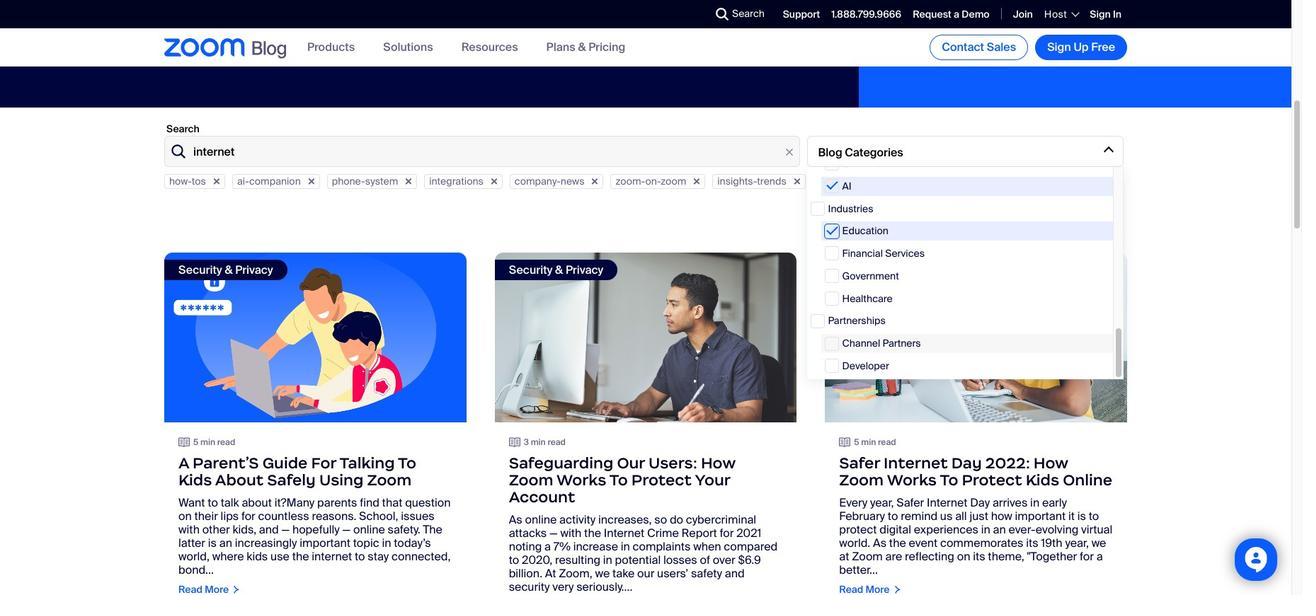 Task type: locate. For each thing, give the bounding box(es) containing it.
privacy for safeguarding our users: how zoom works to protect your account
[[566, 263, 604, 277]]

tos
[[192, 175, 206, 188]]

1 vertical spatial day
[[970, 496, 990, 510]]

ever-
[[1009, 522, 1036, 537]]

at
[[839, 549, 849, 564]]

day right all
[[970, 496, 990, 510]]

request
[[913, 8, 952, 20]]

1 vertical spatial on
[[178, 509, 192, 524]]

0 horizontal spatial works
[[557, 471, 606, 490]]

online down account
[[525, 513, 557, 527]]

report
[[682, 526, 717, 541]]

5 min read
[[193, 437, 235, 448], [854, 437, 896, 448]]

0 horizontal spatial read
[[217, 437, 235, 448]]

help
[[675, 0, 698, 14]]

school,
[[359, 509, 398, 524]]

to up increases,
[[610, 471, 628, 490]]

safer internet day image for guide
[[164, 253, 466, 423]]

an left ever-
[[993, 522, 1006, 537]]

insights-trends button
[[713, 174, 806, 189]]

1 horizontal spatial security
[[509, 263, 553, 277]]

sign for sign in
[[1090, 8, 1111, 20]]

1 vertical spatial we
[[595, 566, 610, 581]]

plans & pricing link
[[546, 40, 626, 55]]

on right the back
[[920, 0, 934, 14]]

to left stay
[[355, 549, 365, 564]]

search
[[732, 7, 765, 20], [166, 123, 199, 135]]

important inside 'a parent's guide for talking to kids about safely using zoom want to talk about it?many parents find that question on their lips for countless reasons. school, issues with other kids, and — hopefully — online safety. the latter is an increasingly important topic in today's world, where kids use the internet to stay connected, bond...'
[[300, 536, 350, 551]]

1 5 min read from the left
[[193, 437, 235, 448]]

1 works from the left
[[557, 471, 606, 490]]

2 vertical spatial on
[[957, 549, 970, 564]]

in left how
[[981, 522, 991, 537]]

an inside safer internet day 2022: how zoom works to protect kids online every year, safer internet day arrives in early february to remind us all just how important it is to protect digital experiences in an ever-evolving virtual world. as the event commemorates its 19th year, we at zoom are reflecting on its theme, "together for a better...
[[993, 522, 1006, 537]]

1 horizontal spatial safer internet day image
[[825, 253, 1127, 423]]

the up resulting
[[584, 526, 601, 541]]

how
[[701, 454, 736, 473], [1034, 454, 1068, 473]]

take
[[613, 566, 635, 581]]

host button
[[1044, 8, 1079, 21]]

request a demo
[[913, 8, 990, 20]]

event
[[909, 536, 938, 551]]

in inside 'a parent's guide for talking to kids about safely using zoom want to talk about it?many parents find that question on their lips for countless reasons. school, issues with other kids, and — hopefully — online safety. the latter is an increasingly important topic in today's world, where kids use the internet to stay connected, bond...'
[[382, 536, 391, 551]]

2 horizontal spatial the
[[889, 536, 906, 551]]

online inside safeguarding our users: how zoom works to protect your account as online activity increases, so do cybercriminal attacks — with the internet crime report for 2021 noting a 7% increase in complaints when compared to 2020, resulting in potential losses of over $6.9 billion. at zoom, we take our users' safety and security very seriously....
[[525, 513, 557, 527]]

0 horizontal spatial with
[[178, 522, 200, 537]]

noting
[[509, 539, 542, 554]]

we inside safeguarding our users: how zoom works to protect your account as online activity increases, so do cybercriminal attacks — with the internet crime report for 2021 noting a 7% increase in complaints when compared to 2020, resulting in potential losses of over $6.9 billion. at zoom, we take our users' safety and security very seriously....
[[595, 566, 610, 581]]

is right latter
[[208, 536, 217, 551]]

online
[[525, 513, 557, 527], [353, 522, 385, 537]]

1 horizontal spatial year,
[[1065, 536, 1089, 551]]

1 horizontal spatial its
[[1026, 536, 1039, 551]]

0 horizontal spatial an
[[219, 536, 232, 551]]

2 read from the left
[[548, 437, 566, 448]]

financial services
[[842, 247, 925, 260]]

security for a parent's guide for talking to kids about safely using zoom
[[178, 263, 222, 277]]

account security image
[[495, 253, 797, 423]]

our right take
[[637, 566, 655, 581]]

0 vertical spatial on
[[920, 0, 934, 14]]

the left event
[[889, 536, 906, 551]]

3 privacy from the left
[[896, 263, 934, 277]]

2 horizontal spatial privacy
[[896, 263, 934, 277]]

0 horizontal spatial important
[[300, 536, 350, 551]]

company-news
[[515, 175, 585, 188]]

2 protect from the left
[[962, 471, 1022, 490]]

talk
[[221, 496, 239, 510]]

0 vertical spatial search
[[732, 7, 765, 20]]

2 5 min read from the left
[[854, 437, 896, 448]]

plans
[[546, 40, 576, 55]]

1 horizontal spatial as
[[873, 536, 887, 551]]

lips
[[221, 509, 239, 524]]

for down "virtual"
[[1080, 549, 1094, 564]]

1 vertical spatial and
[[259, 522, 279, 537]]

2 privacy from the left
[[566, 263, 604, 277]]

its left theme,
[[973, 549, 985, 564]]

— up use
[[281, 522, 290, 537]]

kids up the early
[[1026, 471, 1059, 490]]

read for a parent's guide for talking to kids about safely using zoom
[[217, 437, 235, 448]]

0 vertical spatial as
[[509, 513, 522, 527]]

sign left up
[[1047, 40, 1071, 55]]

0 horizontal spatial online
[[353, 522, 385, 537]]

1 safer internet day image from the left
[[164, 253, 466, 423]]

we right evolving
[[1092, 536, 1106, 551]]

min right 3
[[531, 437, 546, 448]]

1 horizontal spatial online
[[525, 513, 557, 527]]

works inside safer internet day 2022: how zoom works to protect kids online every year, safer internet day arrives in early february to remind us all just how important it is to protect digital experiences in an ever-evolving virtual world. as the event commemorates its 19th year, we at zoom are reflecting on its theme, "together for a better...
[[887, 471, 937, 490]]

0 vertical spatial and
[[851, 0, 871, 14]]

2 min from the left
[[531, 437, 546, 448]]

pricing
[[589, 40, 626, 55]]

online
[[1063, 471, 1113, 490]]

sign in link
[[1090, 8, 1122, 20]]

2 kids from the left
[[1026, 471, 1059, 490]]

with down want
[[178, 522, 200, 537]]

year, right every
[[870, 496, 894, 510]]

0 horizontal spatial as
[[509, 513, 522, 527]]

the inside safer internet day 2022: how zoom works to protect kids online every year, safer internet day arrives in early february to remind us all just how important it is to protect digital experiences in an ever-evolving virtual world. as the event commemorates its 19th year, we at zoom are reflecting on its theme, "together for a better...
[[889, 536, 906, 551]]

1 horizontal spatial security & privacy
[[509, 263, 604, 277]]

is right it
[[1078, 509, 1086, 524]]

a down "virtual"
[[1097, 549, 1103, 564]]

online down find
[[353, 522, 385, 537]]

that
[[382, 496, 402, 510]]

5
[[193, 437, 198, 448], [854, 437, 859, 448]]

security for safer internet day 2022: how zoom works to protect kids online
[[839, 263, 883, 277]]

on down experiences
[[957, 549, 970, 564]]

1 horizontal spatial min
[[531, 437, 546, 448]]

3
[[524, 437, 529, 448]]

1.888.799.9666
[[832, 8, 902, 20]]

0 horizontal spatial on
[[178, 509, 192, 524]]

2 horizontal spatial security
[[839, 263, 883, 277]]

0 horizontal spatial its
[[973, 549, 985, 564]]

about
[[215, 471, 264, 490]]

as inside safeguarding our users: how zoom works to protect your account as online activity increases, so do cybercriminal attacks — with the internet crime report for 2021 noting a 7% increase in complaints when compared to 2020, resulting in potential losses of over $6.9 billion. at zoom, we take our users' safety and security very seriously....
[[509, 513, 522, 527]]

2 security & privacy from the left
[[509, 263, 604, 277]]

where
[[212, 549, 244, 564]]

1 horizontal spatial kids
[[1026, 471, 1059, 490]]

do
[[670, 513, 683, 527]]

1 horizontal spatial important
[[1015, 509, 1066, 524]]

to up us
[[940, 471, 958, 490]]

safer
[[839, 454, 880, 473], [897, 496, 924, 510]]

in
[[1113, 8, 1122, 20]]

min up parent's at the left
[[200, 437, 215, 448]]

blog categories
[[818, 145, 903, 160]]

potential
[[615, 553, 661, 568]]

0 horizontal spatial security & privacy
[[178, 263, 273, 277]]

increase
[[573, 539, 618, 554]]

— left topic
[[342, 522, 351, 537]]

min
[[200, 437, 215, 448], [531, 437, 546, 448], [861, 437, 876, 448]]

0 horizontal spatial we
[[595, 566, 610, 581]]

on inside 'a parent's guide for talking to kids about safely using zoom want to talk about it?many parents find that question on their lips for countless reasons. school, issues with other kids, and — hopefully — online safety. the latter is an increasingly important topic in today's world, where kids use the internet to stay connected, bond...'
[[178, 509, 192, 524]]

zoom,
[[559, 566, 593, 581]]

with
[[178, 522, 200, 537], [560, 526, 582, 541]]

0 horizontal spatial —
[[281, 522, 290, 537]]

for right lips
[[241, 509, 256, 524]]

protect inside safeguarding our users: how zoom works to protect your account as online activity increases, so do cybercriminal attacks — with the internet crime report for 2021 noting a 7% increase in complaints when compared to 2020, resulting in potential losses of over $6.9 billion. at zoom, we take our users' safety and security very seriously....
[[632, 471, 692, 490]]

important down 'reasons.'
[[300, 536, 350, 551]]

every
[[839, 496, 868, 510]]

an left kids,
[[219, 536, 232, 551]]

1 horizontal spatial sign
[[1090, 8, 1111, 20]]

1 privacy from the left
[[235, 263, 273, 277]]

0 vertical spatial we
[[1092, 536, 1106, 551]]

day left 2022:
[[952, 454, 982, 473]]

1 5 from the left
[[193, 437, 198, 448]]

1 horizontal spatial privacy
[[566, 263, 604, 277]]

very
[[553, 580, 574, 595]]

0 vertical spatial is
[[1078, 509, 1086, 524]]

0 horizontal spatial a
[[545, 539, 551, 554]]

5 min read up parent's at the left
[[193, 437, 235, 448]]

for left 2021
[[720, 526, 734, 541]]

0 horizontal spatial the
[[292, 549, 309, 564]]

1 security from the left
[[178, 263, 222, 277]]

the inside safeguarding our users: how zoom works to protect your account as online activity increases, so do cybercriminal attacks — with the internet crime report for 2021 noting a 7% increase in complaints when compared to 2020, resulting in potential losses of over $6.9 billion. at zoom, we take our users' safety and security very seriously....
[[584, 526, 601, 541]]

1 horizontal spatial our
[[1035, 0, 1052, 14]]

1 horizontal spatial 5 min read
[[854, 437, 896, 448]]

security & privacy for a parent's guide for talking to kids about safely using zoom
[[178, 263, 273, 277]]

an
[[993, 522, 1006, 537], [219, 536, 232, 551]]

1 vertical spatial safer
[[897, 496, 924, 510]]

2 safer internet day image from the left
[[825, 253, 1127, 423]]

and right kids,
[[259, 522, 279, 537]]

is inside safer internet day 2022: how zoom works to protect kids online every year, safer internet day arrives in early february to remind us all just how important it is to protect digital experiences in an ever-evolving virtual world. as the event commemorates its 19th year, we at zoom are reflecting on its theme, "together for a better...
[[1078, 509, 1086, 524]]

zoom inside to help enable clear communication and cut back on wasted time, meet our asynchronous video offering, zoom clips. read more
[[813, 12, 843, 27]]

1 horizontal spatial works
[[887, 471, 937, 490]]

zoom up that
[[367, 471, 412, 490]]

"together
[[1027, 549, 1077, 564]]

on inside safer internet day 2022: how zoom works to protect kids online every year, safer internet day arrives in early february to remind us all just how important it is to protect digital experiences in an ever-evolving virtual world. as the event commemorates its 19th year, we at zoom are reflecting on its theme, "together for a better...
[[957, 549, 970, 564]]

blog
[[818, 145, 842, 160]]

0 vertical spatial for
[[241, 509, 256, 524]]

read for safer internet day 2022: how zoom works to protect kids online
[[878, 437, 896, 448]]

1 how from the left
[[701, 454, 736, 473]]

to right talking in the bottom of the page
[[398, 454, 416, 473]]

1 security & privacy from the left
[[178, 263, 273, 277]]

kids up want
[[178, 471, 212, 490]]

zoom
[[661, 175, 686, 188]]

0 horizontal spatial search
[[166, 123, 199, 135]]

and inside safeguarding our users: how zoom works to protect your account as online activity increases, so do cybercriminal attacks — with the internet crime report for 2021 noting a 7% increase in complaints when compared to 2020, resulting in potential losses of over $6.9 billion. at zoom, we take our users' safety and security very seriously....
[[725, 566, 745, 581]]

works up remind
[[887, 471, 937, 490]]

0 horizontal spatial safer internet day image
[[164, 253, 466, 423]]

1 horizontal spatial 5
[[854, 437, 859, 448]]

2 security from the left
[[509, 263, 553, 277]]

and left cut
[[851, 0, 871, 14]]

2 works from the left
[[887, 471, 937, 490]]

support
[[783, 8, 820, 20]]

1 horizontal spatial on
[[920, 0, 934, 14]]

in right topic
[[382, 536, 391, 551]]

0 horizontal spatial kids
[[178, 471, 212, 490]]

with inside safeguarding our users: how zoom works to protect your account as online activity increases, so do cybercriminal attacks — with the internet crime report for 2021 noting a 7% increase in complaints when compared to 2020, resulting in potential losses of over $6.9 billion. at zoom, we take our users' safety and security very seriously....
[[560, 526, 582, 541]]

1 horizontal spatial for
[[720, 526, 734, 541]]

services
[[885, 247, 925, 260]]

3 security from the left
[[839, 263, 883, 277]]

works up "activity"
[[557, 471, 606, 490]]

min for safeguarding our users: how zoom works to protect your account
[[531, 437, 546, 448]]

0 vertical spatial internet
[[884, 454, 948, 473]]

0 horizontal spatial and
[[259, 522, 279, 537]]

— right attacks
[[550, 526, 558, 541]]

1 vertical spatial as
[[873, 536, 887, 551]]

february
[[839, 509, 885, 524]]

talking
[[339, 454, 395, 473]]

important up the 19th
[[1015, 509, 1066, 524]]

5 min read up every
[[854, 437, 896, 448]]

it?many
[[274, 496, 315, 510]]

&
[[578, 40, 586, 55], [225, 263, 233, 277], [555, 263, 563, 277], [886, 263, 894, 277]]

5 up parent's at the left
[[193, 437, 198, 448]]

1 vertical spatial is
[[208, 536, 217, 551]]

1 horizontal spatial how
[[1034, 454, 1068, 473]]

5 up every
[[854, 437, 859, 448]]

min up every
[[861, 437, 876, 448]]

2 how from the left
[[1034, 454, 1068, 473]]

search image
[[716, 8, 729, 21]]

0 horizontal spatial sign
[[1047, 40, 1071, 55]]

as right world.
[[873, 536, 887, 551]]

& for safer internet day 2022: how zoom works to protect kids online
[[886, 263, 894, 277]]

to left remind
[[888, 509, 898, 524]]

find
[[360, 496, 379, 510]]

security & privacy for safeguarding our users: how zoom works to protect your account
[[509, 263, 604, 277]]

1 horizontal spatial search
[[732, 7, 765, 20]]

year,
[[870, 496, 894, 510], [1065, 536, 1089, 551]]

to help enable clear communication and cut back on wasted time, meet our asynchronous video offering, zoom clips. read more
[[660, 0, 1052, 46]]

contact sales link
[[930, 35, 1028, 60]]

account
[[509, 488, 575, 507]]

zoom left clips.
[[813, 12, 843, 27]]

safer internet day image for day
[[825, 253, 1127, 423]]

on inside to help enable clear communication and cut back on wasted time, meet our asynchronous video offering, zoom clips. read more
[[920, 0, 934, 14]]

a left 7%
[[545, 539, 551, 554]]

question
[[405, 496, 451, 510]]

on
[[920, 0, 934, 14], [178, 509, 192, 524], [957, 549, 970, 564]]

works inside safeguarding our users: how zoom works to protect your account as online activity increases, so do cybercriminal attacks — with the internet crime report for 2021 noting a 7% increase in complaints when compared to 2020, resulting in potential losses of over $6.9 billion. at zoom, we take our users' safety and security very seriously....
[[557, 471, 606, 490]]

2 vertical spatial for
[[1080, 549, 1094, 564]]

sign left in
[[1090, 8, 1111, 20]]

0 horizontal spatial safer
[[839, 454, 880, 473]]

2 horizontal spatial security & privacy
[[839, 263, 934, 277]]

a
[[954, 8, 960, 20], [545, 539, 551, 554], [1097, 549, 1103, 564]]

1 horizontal spatial read
[[548, 437, 566, 448]]

a inside safeguarding our users: how zoom works to protect your account as online activity increases, so do cybercriminal attacks — with the internet crime report for 2021 noting a 7% increase in complaints when compared to 2020, resulting in potential losses of over $6.9 billion. at zoom, we take our users' safety and security very seriously....
[[545, 539, 551, 554]]

is inside 'a parent's guide for talking to kids about safely using zoom want to talk about it?many parents find that question on their lips for countless reasons. school, issues with other kids, and — hopefully — online safety. the latter is an increasingly important topic in today's world, where kids use the internet to stay connected, bond...'
[[208, 536, 217, 551]]

hopefully
[[292, 522, 340, 537]]

0 vertical spatial sign
[[1090, 8, 1111, 20]]

1 min from the left
[[200, 437, 215, 448]]

1 protect from the left
[[632, 471, 692, 490]]

internet up experiences
[[927, 496, 968, 510]]

a left "demo"
[[954, 8, 960, 20]]

search right search icon at the top of the page
[[732, 7, 765, 20]]

use
[[271, 549, 290, 564]]

the right use
[[292, 549, 309, 564]]

0 vertical spatial year,
[[870, 496, 894, 510]]

& for safeguarding our users: how zoom works to protect your account
[[555, 263, 563, 277]]

protect
[[839, 522, 877, 537]]

protect up "arrives" in the right of the page
[[962, 471, 1022, 490]]

1 horizontal spatial with
[[560, 526, 582, 541]]

internet up remind
[[884, 454, 948, 473]]

our
[[617, 454, 645, 473]]

clear
[[738, 0, 764, 14]]

3 min from the left
[[861, 437, 876, 448]]

its left the 19th
[[1026, 536, 1039, 551]]

safer up digital
[[897, 496, 924, 510]]

1 kids from the left
[[178, 471, 212, 490]]

2 horizontal spatial a
[[1097, 549, 1103, 564]]

phone-system
[[332, 175, 398, 188]]

2 horizontal spatial and
[[851, 0, 871, 14]]

to left "help"
[[660, 0, 672, 14]]

safely
[[267, 471, 316, 490]]

0 vertical spatial important
[[1015, 509, 1066, 524]]

protect
[[632, 471, 692, 490], [962, 471, 1022, 490]]

2 5 from the left
[[854, 437, 859, 448]]

1 vertical spatial important
[[300, 536, 350, 551]]

financial
[[842, 247, 883, 260]]

and right the safety
[[725, 566, 745, 581]]

0 horizontal spatial our
[[637, 566, 655, 581]]

a parent's guide for talking to kids about safely using zoom want to talk about it?many parents find that question on their lips for countless reasons. school, issues with other kids, and — hopefully — online safety. the latter is an increasingly important topic in today's world, where kids use the internet to stay connected, bond...
[[178, 454, 451, 578]]

2 horizontal spatial min
[[861, 437, 876, 448]]

host
[[1044, 8, 1067, 21]]

safer up every
[[839, 454, 880, 473]]

how right users:
[[701, 454, 736, 473]]

logo blog.svg image
[[252, 38, 286, 60]]

internet up potential
[[604, 526, 645, 541]]

ai
[[842, 180, 852, 192]]

year, right the 19th
[[1065, 536, 1089, 551]]

ai-companion
[[237, 175, 301, 188]]

we left take
[[595, 566, 610, 581]]

zoom down 3
[[509, 471, 553, 490]]

safeguarding
[[509, 454, 613, 473]]

0 horizontal spatial 5 min read
[[193, 437, 235, 448]]

ai-companion button
[[232, 174, 320, 189]]

1 horizontal spatial protect
[[962, 471, 1022, 490]]

1 horizontal spatial we
[[1092, 536, 1106, 551]]

more
[[690, 32, 717, 46]]

1 vertical spatial internet
[[927, 496, 968, 510]]

our right join
[[1035, 0, 1052, 14]]

0 horizontal spatial is
[[208, 536, 217, 551]]

2 horizontal spatial for
[[1080, 549, 1094, 564]]

privacy for a parent's guide for talking to kids about safely using zoom
[[235, 263, 273, 277]]

1 vertical spatial for
[[720, 526, 734, 541]]

the inside 'a parent's guide for talking to kids about safely using zoom want to talk about it?many parents find that question on their lips for countless reasons. school, issues with other kids, and — hopefully — online safety. the latter is an increasingly important topic in today's world, where kids use the internet to stay connected, bond...'
[[292, 549, 309, 564]]

we inside safer internet day 2022: how zoom works to protect kids online every year, safer internet day arrives in early february to remind us all just how important it is to protect digital experiences in an ever-evolving virtual world. as the event commemorates its 19th year, we at zoom are reflecting on its theme, "together for a better...
[[1092, 536, 1106, 551]]

with up resulting
[[560, 526, 582, 541]]

None search field
[[664, 3, 719, 25]]

1 read from the left
[[217, 437, 235, 448]]

2 horizontal spatial on
[[957, 549, 970, 564]]

our inside safeguarding our users: how zoom works to protect your account as online activity increases, so do cybercriminal attacks — with the internet crime report for 2021 noting a 7% increase in complaints when compared to 2020, resulting in potential losses of over $6.9 billion. at zoom, we take our users' safety and security very seriously....
[[637, 566, 655, 581]]

in left take
[[603, 553, 612, 568]]

3 read from the left
[[878, 437, 896, 448]]

1 horizontal spatial the
[[584, 526, 601, 541]]

to left '2020,'
[[509, 553, 519, 568]]

3 security & privacy from the left
[[839, 263, 934, 277]]

to left talk
[[208, 496, 218, 510]]

safer internet day image
[[164, 253, 466, 423], [825, 253, 1127, 423]]

2020,
[[522, 553, 552, 568]]

in down increases,
[[621, 539, 630, 554]]

with inside 'a parent's guide for talking to kids about safely using zoom want to talk about it?many parents find that question on their lips for countless reasons. school, issues with other kids, and — hopefully — online safety. the latter is an increasingly important topic in today's world, where kids use the internet to stay connected, bond...'
[[178, 522, 200, 537]]

1 vertical spatial our
[[637, 566, 655, 581]]

2 horizontal spatial —
[[550, 526, 558, 541]]

1 horizontal spatial and
[[725, 566, 745, 581]]

search up how-
[[166, 123, 199, 135]]

0 horizontal spatial security
[[178, 263, 222, 277]]

read
[[660, 32, 687, 46]]

2 horizontal spatial read
[[878, 437, 896, 448]]

on left their at the bottom of page
[[178, 509, 192, 524]]

0 horizontal spatial min
[[200, 437, 215, 448]]

protect up so at right
[[632, 471, 692, 490]]

0 horizontal spatial privacy
[[235, 263, 273, 277]]

how up the early
[[1034, 454, 1068, 473]]

to inside to help enable clear communication and cut back on wasted time, meet our asynchronous video offering, zoom clips. read more
[[660, 0, 672, 14]]

want
[[178, 496, 205, 510]]

0 vertical spatial our
[[1035, 0, 1052, 14]]

security & privacy for safer internet day 2022: how zoom works to protect kids online
[[839, 263, 934, 277]]

zoom logo image
[[164, 38, 245, 56]]

min for a parent's guide for talking to kids about safely using zoom
[[200, 437, 215, 448]]

0 horizontal spatial for
[[241, 509, 256, 524]]

cut
[[874, 0, 890, 14]]

solutions
[[383, 40, 433, 55]]

as up noting
[[509, 513, 522, 527]]

1 horizontal spatial an
[[993, 522, 1006, 537]]

kids,
[[233, 522, 256, 537]]

2 vertical spatial and
[[725, 566, 745, 581]]

how
[[991, 509, 1012, 524]]

an inside 'a parent's guide for talking to kids about safely using zoom want to talk about it?many parents find that question on their lips for countless reasons. school, issues with other kids, and — hopefully — online safety. the latter is an increasingly important topic in today's world, where kids use the internet to stay connected, bond...'
[[219, 536, 232, 551]]

0 horizontal spatial protect
[[632, 471, 692, 490]]



Task type: describe. For each thing, give the bounding box(es) containing it.
0 vertical spatial safer
[[839, 454, 880, 473]]

arrives
[[993, 496, 1028, 510]]

resources
[[461, 40, 518, 55]]

theme,
[[988, 549, 1024, 564]]

over
[[713, 553, 736, 568]]

attacks
[[509, 526, 547, 541]]

countless
[[258, 509, 309, 524]]

reflecting
[[905, 549, 955, 564]]

for inside safer internet day 2022: how zoom works to protect kids online every year, safer internet day arrives in early february to remind us all just how important it is to protect digital experiences in an ever-evolving virtual world. as the event commemorates its 19th year, we at zoom are reflecting on its theme, "together for a better...
[[1080, 549, 1094, 564]]

Search text field
[[164, 136, 800, 167]]

protect inside safer internet day 2022: how zoom works to protect kids online every year, safer internet day arrives in early february to remind us all just how important it is to protect digital experiences in an ever-evolving virtual world. as the event commemorates its 19th year, we at zoom are reflecting on its theme, "together for a better...
[[962, 471, 1022, 490]]

channel partners
[[842, 337, 921, 350]]

7%
[[554, 539, 571, 554]]

bond...
[[178, 563, 214, 578]]

0 vertical spatial day
[[952, 454, 982, 473]]

to inside safer internet day 2022: how zoom works to protect kids online every year, safer internet day arrives in early february to remind us all just how important it is to protect digital experiences in an ever-evolving virtual world. as the event commemorates its 19th year, we at zoom are reflecting on its theme, "together for a better...
[[940, 471, 958, 490]]

min for safer internet day 2022: how zoom works to protect kids online
[[861, 437, 876, 448]]

to inside safeguarding our users: how zoom works to protect your account as online activity increases, so do cybercriminal attacks — with the internet crime report for 2021 noting a 7% increase in complaints when compared to 2020, resulting in potential losses of over $6.9 billion. at zoom, we take our users' safety and security very seriously....
[[610, 471, 628, 490]]

world.
[[839, 536, 870, 551]]

a inside safer internet day 2022: how zoom works to protect kids online every year, safer internet day arrives in early february to remind us all just how important it is to protect digital experiences in an ever-evolving virtual world. as the event commemorates its 19th year, we at zoom are reflecting on its theme, "together for a better...
[[1097, 549, 1103, 564]]

trends
[[757, 175, 787, 188]]

companion
[[249, 175, 301, 188]]

kids inside safer internet day 2022: how zoom works to protect kids online every year, safer internet day arrives in early february to remind us all just how important it is to protect digital experiences in an ever-evolving virtual world. as the event commemorates its 19th year, we at zoom are reflecting on its theme, "together for a better...
[[1026, 471, 1059, 490]]

seriously....
[[577, 580, 633, 595]]

reasons.
[[312, 509, 356, 524]]

for
[[311, 454, 336, 473]]

offering,
[[767, 12, 810, 27]]

in left the early
[[1030, 496, 1040, 510]]

categories
[[845, 145, 903, 160]]

users'
[[657, 566, 688, 581]]

remind
[[901, 509, 938, 524]]

using
[[319, 471, 364, 490]]

internet inside safeguarding our users: how zoom works to protect your account as online activity increases, so do cybercriminal attacks — with the internet crime report for 2021 noting a 7% increase in complaints when compared to 2020, resulting in potential losses of over $6.9 billion. at zoom, we take our users' safety and security very seriously....
[[604, 526, 645, 541]]

system
[[365, 175, 398, 188]]

at
[[545, 566, 556, 581]]

5 for a
[[193, 437, 198, 448]]

safety.
[[388, 522, 420, 537]]

their
[[194, 509, 218, 524]]

1 vertical spatial year,
[[1065, 536, 1089, 551]]

integrations
[[429, 175, 484, 188]]

government
[[842, 270, 899, 282]]

search image
[[716, 8, 729, 21]]

5 for safer
[[854, 437, 859, 448]]

today's
[[394, 536, 431, 551]]

our inside to help enable clear communication and cut back on wasted time, meet our asynchronous video offering, zoom clips. read more
[[1035, 0, 1052, 14]]

join
[[1013, 8, 1033, 20]]

5 min read for parent's
[[193, 437, 235, 448]]

to right it
[[1089, 509, 1099, 524]]

on-
[[645, 175, 661, 188]]

asynchronous
[[660, 12, 733, 27]]

19th
[[1041, 536, 1063, 551]]

industries
[[828, 202, 874, 215]]

commemorates
[[940, 536, 1024, 551]]

ai
[[818, 175, 826, 188]]

ai-
[[237, 175, 249, 188]]

virtual
[[1081, 522, 1113, 537]]

digital
[[880, 522, 911, 537]]

1 horizontal spatial safer
[[897, 496, 924, 510]]

demo
[[962, 8, 990, 20]]

users:
[[649, 454, 697, 473]]

kids inside 'a parent's guide for talking to kids about safely using zoom want to talk about it?many parents find that question on their lips for countless reasons. school, issues with other kids, and — hopefully — online safety. the latter is an increasingly important topic in today's world, where kids use the internet to stay connected, bond...'
[[178, 471, 212, 490]]

— inside safeguarding our users: how zoom works to protect your account as online activity increases, so do cybercriminal attacks — with the internet crime report for 2021 noting a 7% increase in complaints when compared to 2020, resulting in potential losses of over $6.9 billion. at zoom, we take our users' safety and security very seriously....
[[550, 526, 558, 541]]

safeguarding our users: how zoom works to protect your account as online activity increases, so do cybercriminal attacks — with the internet crime report for 2021 noting a 7% increase in complaints when compared to 2020, resulting in potential losses of over $6.9 billion. at zoom, we take our users' safety and security very seriously....
[[509, 454, 778, 595]]

for inside 'a parent's guide for talking to kids about safely using zoom want to talk about it?many parents find that question on their lips for countless reasons. school, issues with other kids, and — hopefully — online safety. the latter is an increasingly important topic in today's world, where kids use the internet to stay connected, bond...'
[[241, 509, 256, 524]]

& for a parent's guide for talking to kids about safely using zoom
[[225, 263, 233, 277]]

other
[[202, 522, 230, 537]]

products
[[307, 40, 355, 55]]

video
[[736, 12, 764, 27]]

guide
[[262, 454, 308, 473]]

zoom right at
[[852, 549, 883, 564]]

zoom-
[[616, 175, 645, 188]]

just
[[970, 509, 988, 524]]

clear search image
[[782, 144, 797, 160]]

zoom inside 'a parent's guide for talking to kids about safely using zoom want to talk about it?many parents find that question on their lips for countless reasons. school, issues with other kids, and — hopefully — online safety. the latter is an increasingly important topic in today's world, where kids use the internet to stay connected, bond...'
[[367, 471, 412, 490]]

time,
[[977, 0, 1002, 14]]

for inside safeguarding our users: how zoom works to protect your account as online activity increases, so do cybercriminal attacks — with the internet crime report for 2021 noting a 7% increase in complaints when compared to 2020, resulting in potential losses of over $6.9 billion. at zoom, we take our users' safety and security very seriously....
[[720, 526, 734, 541]]

security
[[509, 580, 550, 595]]

1 vertical spatial search
[[166, 123, 199, 135]]

all
[[955, 509, 967, 524]]

back
[[893, 0, 918, 14]]

privacy for safer internet day 2022: how zoom works to protect kids online
[[896, 263, 934, 277]]

important inside safer internet day 2022: how zoom works to protect kids online every year, safer internet day arrives in early february to remind us all just how important it is to protect digital experiences in an ever-evolving virtual world. as the event commemorates its 19th year, we at zoom are reflecting on its theme, "together for a better...
[[1015, 509, 1066, 524]]

and inside 'a parent's guide for talking to kids about safely using zoom want to talk about it?many parents find that question on their lips for countless reasons. school, issues with other kids, and — hopefully — online safety. the latter is an increasingly important topic in today's world, where kids use the internet to stay connected, bond...'
[[259, 522, 279, 537]]

1 horizontal spatial a
[[954, 8, 960, 20]]

company-news button
[[510, 174, 604, 189]]

1 horizontal spatial —
[[342, 522, 351, 537]]

to inside safeguarding our users: how zoom works to protect your account as online activity increases, so do cybercriminal attacks — with the internet crime report for 2021 noting a 7% increase in complaints when compared to 2020, resulting in potential losses of over $6.9 billion. at zoom, we take our users' safety and security very seriously....
[[509, 553, 519, 568]]

partners
[[883, 337, 921, 350]]

plans & pricing
[[546, 40, 626, 55]]

how inside safer internet day 2022: how zoom works to protect kids online every year, safer internet day arrives in early february to remind us all just how important it is to protect digital experiences in an ever-evolving virtual world. as the event commemorates its 19th year, we at zoom are reflecting on its theme, "together for a better...
[[1034, 454, 1068, 473]]

sign up free link
[[1035, 35, 1127, 60]]

sign up free
[[1047, 40, 1115, 55]]

we for kids
[[1092, 536, 1106, 551]]

zoom up every
[[839, 471, 884, 490]]

zoom-on-zoom
[[616, 175, 686, 188]]

parent's
[[193, 454, 259, 473]]

zoom inside safeguarding our users: how zoom works to protect your account as online activity increases, so do cybercriminal attacks — with the internet crime report for 2021 noting a 7% increase in complaints when compared to 2020, resulting in potential losses of over $6.9 billion. at zoom, we take our users' safety and security very seriously....
[[509, 471, 553, 490]]

we for account
[[595, 566, 610, 581]]

online inside 'a parent's guide for talking to kids about safely using zoom want to talk about it?many parents find that question on their lips for countless reasons. school, issues with other kids, and — hopefully — online safety. the latter is an increasingly important topic in today's world, where kids use the internet to stay connected, bond...'
[[353, 522, 385, 537]]

0 horizontal spatial year,
[[870, 496, 894, 510]]

request a demo link
[[913, 8, 990, 20]]

connected,
[[392, 549, 451, 564]]

phone-system button
[[327, 174, 417, 189]]

partnerships
[[828, 315, 886, 328]]

are
[[886, 549, 902, 564]]

experiences
[[914, 522, 979, 537]]

the
[[423, 522, 442, 537]]

evolving
[[1036, 522, 1079, 537]]

sign for sign up free
[[1047, 40, 1071, 55]]

and inside to help enable clear communication and cut back on wasted time, meet our asynchronous video offering, zoom clips. read more
[[851, 0, 871, 14]]

your
[[695, 471, 730, 490]]

how inside safeguarding our users: how zoom works to protect your account as online activity increases, so do cybercriminal attacks — with the internet crime report for 2021 noting a 7% increase in complaints when compared to 2020, resulting in potential losses of over $6.9 billion. at zoom, we take our users' safety and security very seriously....
[[701, 454, 736, 473]]

read for safeguarding our users: how zoom works to protect your account
[[548, 437, 566, 448]]

cx
[[842, 157, 856, 170]]

5 min read for internet
[[854, 437, 896, 448]]

ai button
[[813, 174, 845, 189]]

early
[[1042, 496, 1067, 510]]

free
[[1091, 40, 1115, 55]]

to inside 'a parent's guide for talking to kids about safely using zoom want to talk about it?many parents find that question on their lips for countless reasons. school, issues with other kids, and — hopefully — online safety. the latter is an increasingly important topic in today's world, where kids use the internet to stay connected, bond...'
[[398, 454, 416, 473]]

complaints
[[633, 539, 691, 554]]

as inside safer internet day 2022: how zoom works to protect kids online every year, safer internet day arrives in early february to remind us all just how important it is to protect digital experiences in an ever-evolving virtual world. as the event commemorates its 19th year, we at zoom are reflecting on its theme, "together for a better...
[[873, 536, 887, 551]]

security for safeguarding our users: how zoom works to protect your account
[[509, 263, 553, 277]]

how-tos
[[169, 175, 206, 188]]

contact
[[942, 40, 984, 55]]

latter
[[178, 536, 205, 551]]

phone-
[[332, 175, 365, 188]]



Task type: vqa. For each thing, say whether or not it's contained in the screenshot.
the right its
yes



